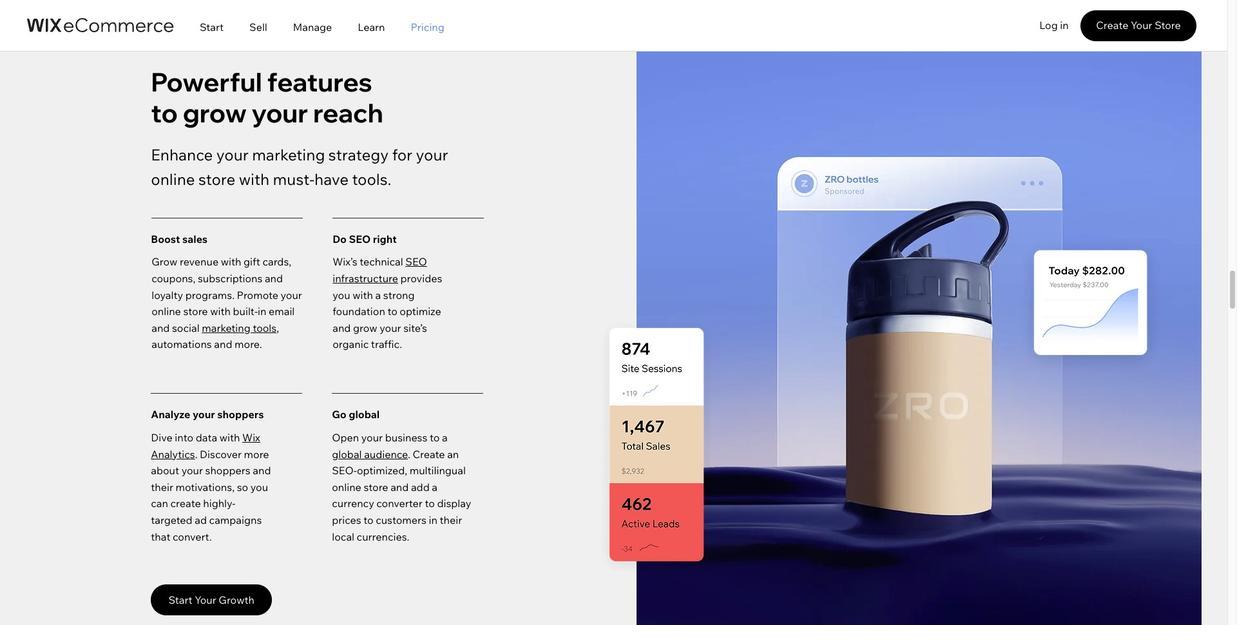 Task type: describe. For each thing, give the bounding box(es) containing it.
email
[[269, 305, 295, 318]]

that
[[151, 530, 170, 543]]

start for start your growth
[[168, 593, 192, 606]]

prices
[[332, 514, 361, 526]]

reach
[[313, 97, 383, 129]]

highly-
[[203, 497, 236, 510]]

shoppers inside the . discover more about your shoppers and their motivations, so you can create highly- targeted ad campaigns that convert.
[[205, 464, 250, 477]]

wix analytics link
[[151, 431, 260, 460]]

more
[[244, 448, 269, 460]]

analytics
[[151, 448, 195, 460]]

your for start
[[195, 593, 216, 606]]

2 horizontal spatial in
[[1060, 19, 1069, 32]]

cards,
[[262, 255, 291, 268]]

and inside , automations and more.
[[214, 338, 232, 351]]

social
[[172, 321, 200, 334]]

and down cards,
[[265, 272, 283, 285]]

powerful
[[151, 66, 262, 98]]

store
[[1155, 19, 1181, 32]]

analyze your shoppers
[[151, 408, 264, 421]]

targeted
[[151, 514, 192, 526]]

to inside powerful features to grow your reach
[[151, 97, 178, 129]]

dive
[[151, 431, 173, 444]]

features
[[267, 66, 372, 98]]

store for enhance your marketing strategy for your online store with must-have tools.
[[198, 170, 235, 189]]

with up discover at the bottom left of the page
[[220, 431, 240, 444]]

go global
[[332, 408, 380, 421]]

programs.
[[185, 288, 235, 301]]

right
[[373, 232, 397, 245]]

online for enhance your marketing strategy for your online store with must-have tools.
[[151, 170, 195, 189]]

. discover more about your shoppers and their motivations, so you can create highly- targeted ad campaigns that convert.
[[151, 448, 271, 543]]

local
[[332, 530, 354, 543]]

your inside open your business to a global audience
[[361, 431, 383, 444]]

boost sales
[[151, 232, 207, 245]]

currencies.
[[357, 530, 409, 543]]

in inside . create an seo-optimized, multilingual online store and add a currency converter to display prices to customers in their local currencies.
[[429, 514, 437, 526]]

grow revenue with gift cards, coupons, subscriptions and loyalty programs. promote your online store with built-in email and social
[[152, 255, 302, 334]]

currency
[[332, 497, 374, 510]]

. for create
[[408, 448, 410, 460]]

. for discover
[[195, 448, 197, 460]]

convert.
[[173, 530, 212, 543]]

growth
[[219, 593, 255, 606]]

open
[[332, 431, 359, 444]]

ad
[[195, 514, 207, 526]]

with up subscriptions
[[221, 255, 241, 268]]

boost
[[151, 232, 180, 245]]

analyze
[[151, 408, 190, 421]]

site's
[[403, 321, 427, 334]]

log in
[[1040, 19, 1069, 32]]

and inside . create an seo-optimized, multilingual online store and add a currency converter to display prices to customers in their local currencies.
[[391, 481, 409, 493]]

data
[[196, 431, 217, 444]]

your for create
[[1131, 19, 1152, 32]]

grow inside powerful features to grow your reach
[[183, 97, 247, 129]]

promote
[[237, 288, 278, 301]]

automations
[[152, 338, 212, 351]]

built-
[[233, 305, 258, 318]]

create inside . create an seo-optimized, multilingual online store and add a currency converter to display prices to customers in their local currencies.
[[413, 448, 445, 460]]

your inside provides you with a strong foundation to optimize and grow your site's organic traffic.
[[380, 321, 401, 334]]

discover
[[200, 448, 242, 460]]

motivations,
[[176, 481, 235, 493]]

seo-
[[332, 464, 357, 477]]

campaigns
[[209, 514, 262, 526]]

an
[[447, 448, 459, 460]]

store for . create an seo-optimized, multilingual online store and add a currency converter to display prices to customers in their local currencies.
[[364, 481, 388, 493]]

do
[[333, 232, 347, 245]]

wix's technical
[[333, 255, 406, 268]]

must-
[[273, 170, 314, 189]]

a inside provides you with a strong foundation to optimize and grow your site's organic traffic.
[[375, 288, 381, 301]]

their inside . create an seo-optimized, multilingual online store and add a currency converter to display prices to customers in their local currencies.
[[440, 514, 462, 526]]

grow
[[152, 255, 177, 268]]

organic
[[333, 338, 369, 351]]

0 vertical spatial shoppers
[[217, 408, 264, 421]]

to inside open your business to a global audience
[[430, 431, 440, 444]]

your right for
[[416, 145, 448, 164]]

foundation
[[333, 305, 385, 318]]

subscriptions
[[198, 272, 262, 285]]

traffic.
[[371, 338, 402, 351]]

coupons,
[[152, 272, 195, 285]]

to right prices
[[364, 514, 373, 526]]

can
[[151, 497, 168, 510]]

open your business to a global audience
[[332, 431, 448, 460]]

wix analytics
[[151, 431, 260, 460]]

converter
[[377, 497, 423, 510]]

your up data
[[193, 408, 215, 421]]

into
[[175, 431, 193, 444]]

revenue
[[180, 255, 219, 268]]

customers
[[376, 514, 427, 526]]

have
[[314, 170, 349, 189]]

wix's
[[333, 255, 357, 268]]

about
[[151, 464, 179, 477]]

optimized,
[[357, 464, 407, 477]]

more.
[[235, 338, 262, 351]]

tools
[[253, 321, 277, 334]]



Task type: locate. For each thing, give the bounding box(es) containing it.
a right add
[[432, 481, 438, 493]]

seo infrastructure link
[[333, 255, 427, 285]]

technical
[[360, 255, 403, 268]]

1 vertical spatial grow
[[353, 321, 377, 334]]

in inside grow revenue with gift cards, coupons, subscriptions and loyalty programs. promote your online store with built-in email and social
[[258, 305, 266, 318]]

0 vertical spatial global
[[349, 408, 380, 421]]

1 horizontal spatial you
[[333, 288, 350, 301]]

2 horizontal spatial a
[[442, 431, 448, 444]]

with inside provides you with a strong foundation to optimize and grow your site's organic traffic.
[[353, 288, 373, 301]]

their down display
[[440, 514, 462, 526]]

your up the global audience link
[[361, 431, 383, 444]]

loyalty
[[152, 288, 183, 301]]

and down marketing tools link
[[214, 338, 232, 351]]

you inside the . discover more about your shoppers and their motivations, so you can create highly- targeted ad campaigns that convert.
[[250, 481, 268, 493]]

store
[[198, 170, 235, 189], [183, 305, 208, 318], [364, 481, 388, 493]]

1 vertical spatial marketing
[[202, 321, 251, 334]]

0 horizontal spatial grow
[[183, 97, 247, 129]]

start your growth link
[[151, 585, 272, 615]]

your
[[1131, 19, 1152, 32], [195, 593, 216, 606]]

store inside enhance your marketing strategy for your online store with must-have tools.
[[198, 170, 235, 189]]

1 vertical spatial a
[[442, 431, 448, 444]]

0 vertical spatial your
[[1131, 19, 1152, 32]]

online inside enhance your marketing strategy for your online store with must-have tools.
[[151, 170, 195, 189]]

0 vertical spatial seo
[[349, 232, 371, 245]]

0 vertical spatial store
[[198, 170, 235, 189]]

global inside open your business to a global audience
[[332, 448, 362, 460]]

with down infrastructure in the left top of the page
[[353, 288, 373, 301]]

reusable water bottle with a handle pictured in a sponsored social post, surrounded by sales and traffic data. image
[[637, 27, 1202, 625]]

. create an seo-optimized, multilingual online store and add a currency converter to display prices to customers in their local currencies.
[[332, 448, 471, 543]]

1 horizontal spatial grow
[[353, 321, 377, 334]]

seo right "do"
[[349, 232, 371, 245]]

your up enhance your marketing strategy for your online store with must-have tools. on the left of the page
[[252, 97, 308, 129]]

to
[[151, 97, 178, 129], [388, 305, 397, 318], [430, 431, 440, 444], [425, 497, 435, 510], [364, 514, 373, 526]]

1 vertical spatial in
[[258, 305, 266, 318]]

your left 'growth'
[[195, 593, 216, 606]]

a up an
[[442, 431, 448, 444]]

0 horizontal spatial a
[[375, 288, 381, 301]]

0 vertical spatial marketing
[[252, 145, 325, 164]]

create your store
[[1096, 19, 1181, 32]]

and left social
[[152, 321, 170, 334]]

manage
[[293, 20, 332, 33]]

1 horizontal spatial create
[[1096, 19, 1129, 32]]

seo infrastructure
[[333, 255, 427, 285]]

1 horizontal spatial start
[[200, 20, 224, 33]]

and inside provides you with a strong foundation to optimize and grow your site's organic traffic.
[[333, 321, 351, 334]]

1 vertical spatial shoppers
[[205, 464, 250, 477]]

in right log
[[1060, 19, 1069, 32]]

create your store link
[[1081, 10, 1197, 41]]

online inside . create an seo-optimized, multilingual online store and add a currency converter to display prices to customers in their local currencies.
[[332, 481, 361, 493]]

add
[[411, 481, 430, 493]]

0 vertical spatial a
[[375, 288, 381, 301]]

to down strong
[[388, 305, 397, 318]]

gift
[[244, 255, 260, 268]]

0 vertical spatial their
[[151, 481, 173, 493]]

2 vertical spatial in
[[429, 514, 437, 526]]

start left sell
[[200, 20, 224, 33]]

1 horizontal spatial .
[[408, 448, 410, 460]]

create left store
[[1096, 19, 1129, 32]]

grow up "enhance"
[[183, 97, 247, 129]]

. inside . create an seo-optimized, multilingual online store and add a currency converter to display prices to customers in their local currencies.
[[408, 448, 410, 460]]

global down open
[[332, 448, 362, 460]]

2 vertical spatial online
[[332, 481, 361, 493]]

for
[[392, 145, 412, 164]]

business
[[385, 431, 427, 444]]

and
[[265, 272, 283, 285], [152, 321, 170, 334], [333, 321, 351, 334], [214, 338, 232, 351], [253, 464, 271, 477], [391, 481, 409, 493]]

online inside grow revenue with gift cards, coupons, subscriptions and loyalty programs. promote your online store with built-in email and social
[[152, 305, 181, 318]]

2 . from the left
[[408, 448, 410, 460]]

your inside powerful features to grow your reach
[[252, 97, 308, 129]]

online down loyalty
[[152, 305, 181, 318]]

online for . create an seo-optimized, multilingual online store and add a currency converter to display prices to customers in their local currencies.
[[332, 481, 361, 493]]

to inside provides you with a strong foundation to optimize and grow your site's organic traffic.
[[388, 305, 397, 318]]

0 horizontal spatial marketing
[[202, 321, 251, 334]]

0 vertical spatial you
[[333, 288, 350, 301]]

1 vertical spatial online
[[152, 305, 181, 318]]

1 horizontal spatial your
[[1131, 19, 1152, 32]]

,
[[277, 321, 279, 334]]

0 vertical spatial start
[[200, 20, 224, 33]]

1 vertical spatial your
[[195, 593, 216, 606]]

1 horizontal spatial in
[[429, 514, 437, 526]]

1 horizontal spatial their
[[440, 514, 462, 526]]

with left must-
[[239, 170, 269, 189]]

. down business
[[408, 448, 410, 460]]

your up motivations,
[[181, 464, 203, 477]]

global right "go" on the bottom left of page
[[349, 408, 380, 421]]

1 . from the left
[[195, 448, 197, 460]]

0 horizontal spatial their
[[151, 481, 173, 493]]

enhance
[[151, 145, 213, 164]]

your left store
[[1131, 19, 1152, 32]]

your right "enhance"
[[216, 145, 249, 164]]

in
[[1060, 19, 1069, 32], [258, 305, 266, 318], [429, 514, 437, 526]]

start left 'growth'
[[168, 593, 192, 606]]

1 vertical spatial their
[[440, 514, 462, 526]]

seo
[[349, 232, 371, 245], [406, 255, 427, 268]]

, automations and more.
[[152, 321, 279, 351]]

.
[[195, 448, 197, 460], [408, 448, 410, 460]]

your
[[252, 97, 308, 129], [216, 145, 249, 164], [416, 145, 448, 164], [281, 288, 302, 301], [380, 321, 401, 334], [193, 408, 215, 421], [361, 431, 383, 444], [181, 464, 203, 477]]

. inside the . discover more about your shoppers and their motivations, so you can create highly- targeted ad campaigns that convert.
[[195, 448, 197, 460]]

0 horizontal spatial you
[[250, 481, 268, 493]]

global audience link
[[332, 448, 408, 460]]

sales
[[182, 232, 207, 245]]

to right business
[[430, 431, 440, 444]]

strategy
[[329, 145, 389, 164]]

you inside provides you with a strong foundation to optimize and grow your site's organic traffic.
[[333, 288, 350, 301]]

store inside grow revenue with gift cards, coupons, subscriptions and loyalty programs. promote your online store with built-in email and social
[[183, 305, 208, 318]]

and up converter
[[391, 481, 409, 493]]

store down optimized,
[[364, 481, 388, 493]]

1 horizontal spatial marketing
[[252, 145, 325, 164]]

shoppers down discover at the bottom left of the page
[[205, 464, 250, 477]]

0 horizontal spatial .
[[195, 448, 197, 460]]

enhance your marketing strategy for your online store with must-have tools.
[[151, 145, 448, 189]]

create
[[170, 497, 201, 510]]

dive into data with
[[151, 431, 242, 444]]

create up multilingual
[[413, 448, 445, 460]]

1 horizontal spatial a
[[432, 481, 438, 493]]

audience
[[364, 448, 408, 460]]

0 vertical spatial grow
[[183, 97, 247, 129]]

you up foundation
[[333, 288, 350, 301]]

marketing tools
[[202, 321, 277, 334]]

online
[[151, 170, 195, 189], [152, 305, 181, 318], [332, 481, 361, 493]]

sell
[[249, 20, 267, 33]]

their inside the . discover more about your shoppers and their motivations, so you can create highly- targeted ad campaigns that convert.
[[151, 481, 173, 493]]

2 vertical spatial store
[[364, 481, 388, 493]]

pricing
[[411, 20, 445, 33]]

1 horizontal spatial seo
[[406, 255, 427, 268]]

multilingual
[[410, 464, 466, 477]]

wix
[[242, 431, 260, 444]]

0 horizontal spatial start
[[168, 593, 192, 606]]

go
[[332, 408, 346, 421]]

0 horizontal spatial create
[[413, 448, 445, 460]]

a inside . create an seo-optimized, multilingual online store and add a currency converter to display prices to customers in their local currencies.
[[432, 481, 438, 493]]

grow inside provides you with a strong foundation to optimize and grow your site's organic traffic.
[[353, 321, 377, 334]]

a left strong
[[375, 288, 381, 301]]

and inside the . discover more about your shoppers and their motivations, so you can create highly- targeted ad campaigns that convert.
[[253, 464, 271, 477]]

seo inside seo infrastructure
[[406, 255, 427, 268]]

pricing link
[[398, 2, 457, 52]]

online down "enhance"
[[151, 170, 195, 189]]

and down the more
[[253, 464, 271, 477]]

0 horizontal spatial your
[[195, 593, 216, 606]]

0 vertical spatial online
[[151, 170, 195, 189]]

in down display
[[429, 514, 437, 526]]

provides you with a strong foundation to optimize and grow your site's organic traffic.
[[333, 272, 442, 351]]

1 vertical spatial create
[[413, 448, 445, 460]]

powerful features to grow your reach
[[151, 66, 383, 129]]

grow down foundation
[[353, 321, 377, 334]]

to up "enhance"
[[151, 97, 178, 129]]

online down seo-
[[332, 481, 361, 493]]

optimize
[[400, 305, 441, 318]]

store up social
[[183, 305, 208, 318]]

you right so
[[250, 481, 268, 493]]

0 vertical spatial in
[[1060, 19, 1069, 32]]

strong
[[383, 288, 415, 301]]

marketing down built-
[[202, 321, 251, 334]]

shoppers up wix
[[217, 408, 264, 421]]

with inside enhance your marketing strategy for your online store with must-have tools.
[[239, 170, 269, 189]]

marketing inside enhance your marketing strategy for your online store with must-have tools.
[[252, 145, 325, 164]]

so
[[237, 481, 248, 493]]

1 vertical spatial seo
[[406, 255, 427, 268]]

your inside grow revenue with gift cards, coupons, subscriptions and loyalty programs. promote your online store with built-in email and social
[[281, 288, 302, 301]]

1 vertical spatial store
[[183, 305, 208, 318]]

with down programs.
[[210, 305, 231, 318]]

your inside the . discover more about your shoppers and their motivations, so you can create highly- targeted ad campaigns that convert.
[[181, 464, 203, 477]]

a inside open your business to a global audience
[[442, 431, 448, 444]]

0 horizontal spatial in
[[258, 305, 266, 318]]

and up organic
[[333, 321, 351, 334]]

their up can
[[151, 481, 173, 493]]

learn
[[358, 20, 385, 33]]

infrastructure
[[333, 272, 398, 285]]

1 vertical spatial global
[[332, 448, 362, 460]]

0 horizontal spatial seo
[[349, 232, 371, 245]]

marketing tools link
[[202, 321, 277, 334]]

store inside . create an seo-optimized, multilingual online store and add a currency converter to display prices to customers in their local currencies.
[[364, 481, 388, 493]]

. down dive into data with
[[195, 448, 197, 460]]

2 vertical spatial a
[[432, 481, 438, 493]]

marketing up must-
[[252, 145, 325, 164]]

1 vertical spatial you
[[250, 481, 268, 493]]

your up "traffic."
[[380, 321, 401, 334]]

create
[[1096, 19, 1129, 32], [413, 448, 445, 460]]

start
[[200, 20, 224, 33], [168, 593, 192, 606]]

provides
[[401, 272, 442, 285]]

tools.
[[352, 170, 391, 189]]

in up tools at the bottom of the page
[[258, 305, 266, 318]]

0 vertical spatial create
[[1096, 19, 1129, 32]]

start for start
[[200, 20, 224, 33]]

your up email
[[281, 288, 302, 301]]

do seo right
[[333, 232, 397, 245]]

start your growth
[[168, 593, 255, 606]]

1 vertical spatial start
[[168, 593, 192, 606]]

log in link
[[1028, 10, 1080, 41]]

store down "enhance"
[[198, 170, 235, 189]]

to down add
[[425, 497, 435, 510]]

seo up provides
[[406, 255, 427, 268]]

log
[[1040, 19, 1058, 32]]

you
[[333, 288, 350, 301], [250, 481, 268, 493]]



Task type: vqa. For each thing, say whether or not it's contained in the screenshot.
Business & Services
no



